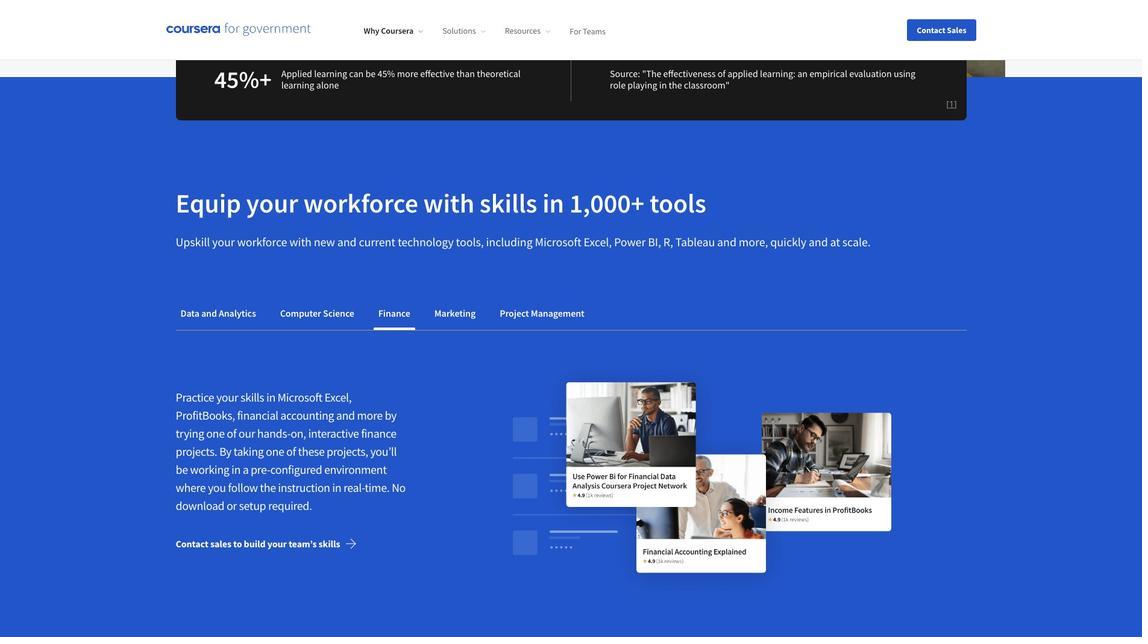 Task type: describe. For each thing, give the bounding box(es) containing it.
workforce for skills
[[303, 187, 418, 220]]

including
[[486, 235, 533, 250]]

at
[[830, 235, 840, 250]]

skills inside contact sales to build your team's skills link
[[319, 538, 340, 551]]

equip
[[176, 187, 241, 220]]

our
[[239, 426, 255, 441]]

content tabs tab list
[[176, 299, 967, 330]]

why coursera
[[364, 25, 414, 36]]

marketing
[[435, 308, 476, 320]]

contact for contact sales
[[917, 24, 946, 35]]

time.
[[365, 481, 390, 496]]

quickly
[[771, 235, 807, 250]]

a
[[243, 462, 249, 478]]

projects,
[[327, 444, 368, 459]]

data and analytics
[[181, 308, 256, 320]]

tools,
[[456, 235, 484, 250]]

and inside button
[[201, 308, 217, 320]]

be inside applied learning can be 45% more effective than theoretical learning alone
[[366, 68, 376, 80]]

playing
[[628, 79, 657, 91]]

resources
[[505, 25, 541, 36]]

science
[[323, 308, 354, 320]]

source:
[[610, 68, 640, 80]]

empirical
[[810, 68, 848, 80]]

to
[[233, 538, 242, 551]]

and inside practice your skills in microsoft excel, profitbooks, financial accounting and more by trying one of our hands-on, interactive finance projects. by taking one of these projects, you'll be working in a pre-configured environment where you follow the instruction in real-time. no download or setup required.
[[336, 408, 355, 423]]

practice
[[176, 390, 214, 405]]

more,
[[739, 235, 768, 250]]

contact sales
[[917, 24, 967, 35]]

financial
[[237, 408, 278, 423]]

current
[[359, 235, 395, 250]]

coursera
[[381, 25, 414, 36]]

follow
[[228, 481, 258, 496]]

and left more,
[[717, 235, 737, 250]]

effective
[[420, 68, 455, 80]]

computer science button
[[275, 299, 359, 328]]

why coursera link
[[364, 25, 423, 36]]

microsoft inside practice your skills in microsoft excel, profitbooks, financial accounting and more by trying one of our hands-on, interactive finance projects. by taking one of these projects, you'll be working in a pre-configured environment where you follow the instruction in real-time. no download or setup required.
[[278, 390, 322, 405]]

project management
[[500, 308, 585, 320]]

on,
[[291, 426, 306, 441]]

be inside practice your skills in microsoft excel, profitbooks, financial accounting and more by trying one of our hands-on, interactive finance projects. by taking one of these projects, you'll be working in a pre-configured environment where you follow the instruction in real-time. no download or setup required.
[[176, 462, 188, 478]]

with for new
[[290, 235, 312, 250]]

solutions
[[443, 25, 476, 36]]

scale.
[[843, 235, 871, 250]]

computer science
[[280, 308, 354, 320]]

environment
[[324, 462, 387, 478]]

theoretical
[[477, 68, 521, 80]]

tableau
[[676, 235, 715, 250]]

taking
[[234, 444, 264, 459]]

in left a
[[231, 462, 241, 478]]

]
[[954, 98, 957, 110]]

you
[[208, 481, 226, 496]]

you'll
[[370, 444, 397, 459]]

resources link
[[505, 25, 550, 36]]

learning left alone
[[281, 79, 314, 91]]

by
[[219, 444, 231, 459]]

[ 1 ]
[[947, 98, 957, 110]]

45%
[[378, 68, 395, 80]]

setup
[[239, 499, 266, 514]]

classroom"
[[684, 79, 730, 91]]

for teams link
[[570, 25, 606, 36]]

these
[[298, 444, 325, 459]]

0 horizontal spatial of
[[227, 426, 236, 441]]

an
[[798, 68, 808, 80]]

45%+
[[214, 65, 272, 95]]

and right new
[[337, 235, 357, 250]]

in left 'real-'
[[332, 481, 341, 496]]

source: "the effectiveness of applied learning: an empirical evaluation using role playing in the classroom"
[[610, 68, 916, 91]]

[
[[947, 98, 949, 110]]

new
[[314, 235, 335, 250]]

0 horizontal spatial one
[[206, 426, 225, 441]]

data
[[181, 308, 199, 320]]

coursera for government image
[[166, 23, 311, 37]]

no
[[392, 481, 406, 496]]

0 vertical spatial skills
[[480, 187, 537, 220]]

upskill your workforce with new and current technology tools, including microsoft excel, power bi, r, tableau and more, quickly and at scale.
[[176, 235, 871, 250]]

project
[[500, 308, 529, 320]]

your for equip
[[246, 187, 298, 220]]

practice your skills in microsoft excel, profitbooks, financial accounting and more by trying one of our hands-on, interactive finance projects. by taking one of these projects, you'll be working in a pre-configured environment where you follow the instruction in real-time. no download or setup required.
[[176, 390, 406, 514]]

why
[[364, 25, 379, 36]]

with for skills
[[424, 187, 474, 220]]

in inside source: "the effectiveness of applied learning: an empirical evaluation using role playing in the classroom"
[[659, 79, 667, 91]]

1,000+
[[570, 187, 645, 220]]

finance button
[[374, 299, 415, 328]]

contact sales to build your team's skills link
[[176, 530, 367, 559]]

effectiveness
[[663, 68, 716, 80]]

1 horizontal spatial one
[[266, 444, 284, 459]]

the inside practice your skills in microsoft excel, profitbooks, financial accounting and more by trying one of our hands-on, interactive finance projects. by taking one of these projects, you'll be working in a pre-configured environment where you follow the instruction in real-time. no download or setup required.
[[260, 481, 276, 496]]

applied
[[728, 68, 758, 80]]

finance
[[361, 426, 396, 441]]

team's
[[289, 538, 317, 551]]

contact sales to build your team's skills
[[176, 538, 340, 551]]

evaluation
[[850, 68, 892, 80]]

analytics
[[219, 308, 256, 320]]



Task type: vqa. For each thing, say whether or not it's contained in the screenshot.
Python in the Python is generally better for educational use or for people who want to build quick programs rather than work as developers, while Ruby is better for commercial web applications. There are more specific differences when comparing Ruby versus Python, and they have in common that there are many ways to learn both.
no



Task type: locate. For each thing, give the bounding box(es) containing it.
1 vertical spatial more
[[357, 408, 383, 423]]

configured
[[270, 462, 322, 478]]

more inside applied learning can be 45% more effective than theoretical learning alone
[[397, 68, 418, 80]]

microsoft right including
[[535, 235, 582, 250]]

0 horizontal spatial more
[[357, 408, 383, 423]]

using
[[894, 68, 916, 80]]

trying
[[176, 426, 204, 441]]

0 vertical spatial excel,
[[584, 235, 612, 250]]

1 vertical spatial microsoft
[[278, 390, 322, 405]]

bi,
[[648, 235, 661, 250]]

power
[[614, 235, 646, 250]]

with
[[424, 187, 474, 220], [290, 235, 312, 250]]

of left our
[[227, 426, 236, 441]]

1 horizontal spatial workforce
[[303, 187, 418, 220]]

sales
[[210, 538, 231, 551]]

contact left the sales
[[176, 538, 208, 551]]

workforce for new
[[237, 235, 287, 250]]

0 horizontal spatial with
[[290, 235, 312, 250]]

workforce
[[303, 187, 418, 220], [237, 235, 287, 250]]

1 horizontal spatial skills
[[319, 538, 340, 551]]

tools
[[650, 187, 706, 220]]

in up 'upskill your workforce with new and current technology tools, including microsoft excel, power bi, r, tableau and more, quickly and at scale.'
[[543, 187, 564, 220]]

hands-
[[257, 426, 291, 441]]

your for practice
[[216, 390, 238, 405]]

1
[[949, 98, 954, 110]]

sales
[[947, 24, 967, 35]]

1 vertical spatial of
[[227, 426, 236, 441]]

1 horizontal spatial of
[[286, 444, 296, 459]]

project management button
[[495, 299, 589, 328]]

1 vertical spatial one
[[266, 444, 284, 459]]

the down pre-
[[260, 481, 276, 496]]

your inside practice your skills in microsoft excel, profitbooks, financial accounting and more by trying one of our hands-on, interactive finance projects. by taking one of these projects, you'll be working in a pre-configured environment where you follow the instruction in real-time. no download or setup required.
[[216, 390, 238, 405]]

0 vertical spatial contact
[[917, 24, 946, 35]]

2 vertical spatial skills
[[319, 538, 340, 551]]

the inside source: "the effectiveness of applied learning: an empirical evaluation using role playing in the classroom"
[[669, 79, 682, 91]]

1 horizontal spatial microsoft
[[535, 235, 582, 250]]

1 vertical spatial with
[[290, 235, 312, 250]]

applied learning can be 45% more effective than theoretical learning alone
[[281, 68, 521, 91]]

of up configured
[[286, 444, 296, 459]]

where
[[176, 481, 206, 496]]

1 vertical spatial skills
[[240, 390, 264, 405]]

in right playing
[[659, 79, 667, 91]]

download
[[176, 499, 224, 514]]

0 vertical spatial be
[[366, 68, 376, 80]]

in up financial
[[266, 390, 275, 405]]

skills up financial
[[240, 390, 264, 405]]

skills inside practice your skills in microsoft excel, profitbooks, financial accounting and more by trying one of our hands-on, interactive finance projects. by taking one of these projects, you'll be working in a pre-configured environment where you follow the instruction in real-time. no download or setup required.
[[240, 390, 264, 405]]

2 horizontal spatial skills
[[480, 187, 537, 220]]

0 vertical spatial with
[[424, 187, 474, 220]]

more right 45%
[[397, 68, 418, 80]]

1 horizontal spatial excel,
[[584, 235, 612, 250]]

of left applied
[[718, 68, 726, 80]]

the right "the
[[669, 79, 682, 91]]

excel, inside practice your skills in microsoft excel, profitbooks, financial accounting and more by trying one of our hands-on, interactive finance projects. by taking one of these projects, you'll be working in a pre-configured environment where you follow the instruction in real-time. no download or setup required.
[[325, 390, 352, 405]]

finance course image image
[[467, 360, 938, 601]]

1 horizontal spatial contact
[[917, 24, 946, 35]]

learning left can
[[314, 68, 347, 80]]

build
[[244, 538, 266, 551]]

and
[[337, 235, 357, 250], [717, 235, 737, 250], [809, 235, 828, 250], [201, 308, 217, 320], [336, 408, 355, 423]]

role
[[610, 79, 626, 91]]

your for upskill
[[212, 235, 235, 250]]

of
[[718, 68, 726, 80], [227, 426, 236, 441], [286, 444, 296, 459]]

0 vertical spatial one
[[206, 426, 225, 441]]

for teams
[[570, 25, 606, 36]]

management
[[531, 308, 585, 320]]

instruction
[[278, 481, 330, 496]]

more up finance
[[357, 408, 383, 423]]

0 horizontal spatial skills
[[240, 390, 264, 405]]

marketing button
[[430, 299, 481, 328]]

0 horizontal spatial workforce
[[237, 235, 287, 250]]

0 horizontal spatial be
[[176, 462, 188, 478]]

1 vertical spatial workforce
[[237, 235, 287, 250]]

contact left sales
[[917, 24, 946, 35]]

finance
[[378, 308, 410, 320]]

equip your workforce with skills in 1,000+ tools
[[176, 187, 706, 220]]

upskill
[[176, 235, 210, 250]]

than
[[456, 68, 475, 80]]

can
[[349, 68, 364, 80]]

alone
[[316, 79, 339, 91]]

one down hands-
[[266, 444, 284, 459]]

accounting
[[281, 408, 334, 423]]

skills right team's
[[319, 538, 340, 551]]

profitbooks,
[[176, 408, 235, 423]]

contact for contact sales to build your team's skills
[[176, 538, 208, 551]]

1 vertical spatial contact
[[176, 538, 208, 551]]

1 horizontal spatial with
[[424, 187, 474, 220]]

0 vertical spatial workforce
[[303, 187, 418, 220]]

technology
[[398, 235, 454, 250]]

in
[[659, 79, 667, 91], [543, 187, 564, 220], [266, 390, 275, 405], [231, 462, 241, 478], [332, 481, 341, 496]]

excel, left power
[[584, 235, 612, 250]]

1 vertical spatial be
[[176, 462, 188, 478]]

be right can
[[366, 68, 376, 80]]

2 vertical spatial of
[[286, 444, 296, 459]]

one up by on the bottom
[[206, 426, 225, 441]]

0 horizontal spatial microsoft
[[278, 390, 322, 405]]

"the
[[642, 68, 662, 80]]

be up where at the bottom left of page
[[176, 462, 188, 478]]

1 horizontal spatial be
[[366, 68, 376, 80]]

more inside practice your skills in microsoft excel, profitbooks, financial accounting and more by trying one of our hands-on, interactive finance projects. by taking one of these projects, you'll be working in a pre-configured environment where you follow the instruction in real-time. no download or setup required.
[[357, 408, 383, 423]]

0 vertical spatial the
[[669, 79, 682, 91]]

learning:
[[760, 68, 796, 80]]

of inside source: "the effectiveness of applied learning: an empirical evaluation using role playing in the classroom"
[[718, 68, 726, 80]]

r,
[[664, 235, 673, 250]]

1 vertical spatial the
[[260, 481, 276, 496]]

solutions link
[[443, 25, 486, 36]]

more
[[397, 68, 418, 80], [357, 408, 383, 423]]

teams
[[583, 25, 606, 36]]

microsoft up accounting
[[278, 390, 322, 405]]

by
[[385, 408, 397, 423]]

or
[[227, 499, 237, 514]]

1 vertical spatial excel,
[[325, 390, 352, 405]]

contact
[[917, 24, 946, 35], [176, 538, 208, 551]]

contact sales button
[[907, 19, 976, 41]]

and up interactive
[[336, 408, 355, 423]]

interactive
[[308, 426, 359, 441]]

the
[[669, 79, 682, 91], [260, 481, 276, 496]]

excel, up accounting
[[325, 390, 352, 405]]

and right data
[[201, 308, 217, 320]]

one
[[206, 426, 225, 441], [266, 444, 284, 459]]

real-
[[344, 481, 365, 496]]

for
[[570, 25, 581, 36]]

2 horizontal spatial of
[[718, 68, 726, 80]]

with up tools,
[[424, 187, 474, 220]]

1 horizontal spatial more
[[397, 68, 418, 80]]

0 horizontal spatial contact
[[176, 538, 208, 551]]

skills
[[480, 187, 537, 220], [240, 390, 264, 405], [319, 538, 340, 551]]

0 horizontal spatial excel,
[[325, 390, 352, 405]]

0 vertical spatial of
[[718, 68, 726, 80]]

applied
[[281, 68, 312, 80]]

contact inside contact sales button
[[917, 24, 946, 35]]

pre-
[[251, 462, 270, 478]]

and left 'at'
[[809, 235, 828, 250]]

1 horizontal spatial the
[[669, 79, 682, 91]]

with left new
[[290, 235, 312, 250]]

0 vertical spatial more
[[397, 68, 418, 80]]

0 horizontal spatial the
[[260, 481, 276, 496]]

contact inside contact sales to build your team's skills link
[[176, 538, 208, 551]]

computer
[[280, 308, 321, 320]]

0 vertical spatial microsoft
[[535, 235, 582, 250]]

working
[[190, 462, 229, 478]]

skills up including
[[480, 187, 537, 220]]



